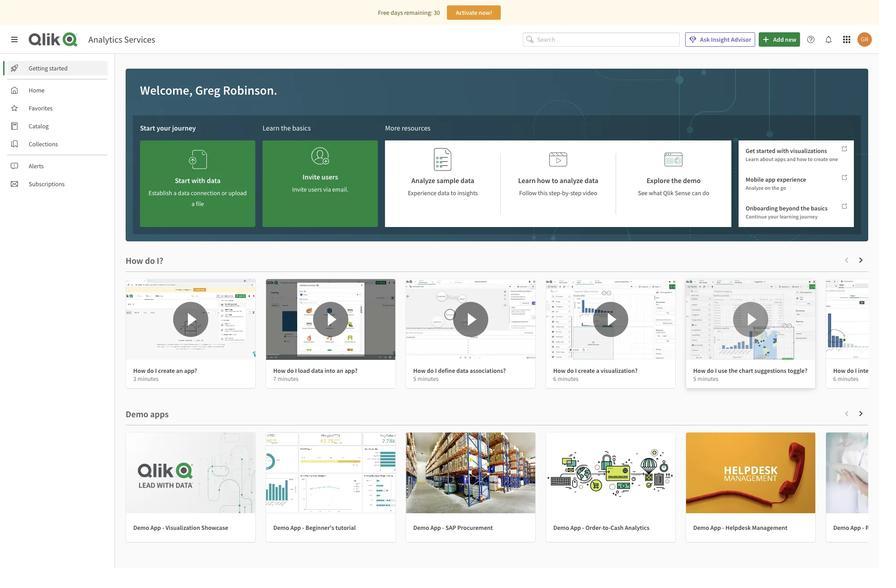 Task type: locate. For each thing, give the bounding box(es) containing it.
0 vertical spatial learn
[[263, 123, 280, 132]]

how do i create an app? image
[[126, 279, 255, 360]]

data left into
[[311, 367, 323, 375]]

started right the getting
[[49, 64, 68, 72]]

app for helpdesk
[[711, 524, 721, 532]]

on
[[765, 185, 771, 191]]

5 - from the left
[[723, 524, 725, 532]]

1 app? from the left
[[184, 367, 197, 375]]

what
[[649, 189, 662, 197]]

analytics
[[88, 34, 122, 45], [625, 524, 650, 532]]

learn how to analyze data follow this step-by-step video
[[518, 176, 599, 197]]

how up this
[[537, 176, 551, 185]]

0 horizontal spatial a
[[174, 189, 177, 197]]

1 horizontal spatial your
[[768, 213, 779, 220]]

a left visualization? on the right of page
[[596, 367, 600, 375]]

procurement
[[458, 524, 493, 532]]

minutes inside how do i interact 6 minutes
[[838, 375, 859, 383]]

1 horizontal spatial app?
[[345, 367, 358, 375]]

start down welcome,
[[140, 123, 155, 132]]

explore
[[647, 176, 670, 185]]

1 vertical spatial with
[[192, 176, 205, 185]]

how right and
[[797, 156, 807, 162]]

2 app? from the left
[[345, 367, 358, 375]]

use
[[718, 367, 728, 375]]

an
[[176, 367, 183, 375], [337, 367, 343, 375]]

create inside how do i create a visualization? 6 minutes
[[578, 367, 595, 375]]

about
[[760, 156, 774, 162]]

minutes down how do i interact with visualizations? element
[[838, 375, 859, 383]]

1 vertical spatial start
[[175, 176, 190, 185]]

do
[[703, 189, 710, 197], [147, 367, 154, 375], [287, 367, 294, 375], [427, 367, 434, 375], [567, 367, 574, 375], [707, 367, 714, 375], [847, 367, 854, 375]]

do for how do i use the chart suggestions toggle?
[[707, 367, 714, 375]]

1 horizontal spatial with
[[777, 147, 789, 155]]

demo left helpdesk
[[694, 524, 709, 532]]

1 horizontal spatial learn
[[518, 176, 536, 185]]

5 app from the left
[[711, 524, 721, 532]]

do inside 'how do i create an app? 3 minutes'
[[147, 367, 154, 375]]

do inside how do i create a visualization? 6 minutes
[[567, 367, 574, 375]]

2 horizontal spatial create
[[814, 156, 828, 162]]

go
[[781, 185, 786, 191]]

how inside how do i use the chart suggestions toggle? 5 minutes
[[694, 367, 706, 375]]

this
[[538, 189, 548, 197]]

3 - from the left
[[442, 524, 444, 532]]

6 inside how do i interact 6 minutes
[[834, 375, 837, 383]]

get
[[746, 147, 755, 155]]

2 an from the left
[[337, 367, 343, 375]]

your down welcome,
[[157, 123, 171, 132]]

5
[[413, 375, 417, 383], [694, 375, 697, 383]]

app left helpdesk
[[711, 524, 721, 532]]

1 vertical spatial journey
[[800, 213, 818, 220]]

0 horizontal spatial 5
[[413, 375, 417, 383]]

5 minutes from the left
[[698, 375, 719, 383]]

2 minutes from the left
[[278, 375, 299, 383]]

users up via
[[322, 172, 338, 181]]

2 horizontal spatial a
[[596, 367, 600, 375]]

a inside how do i create a visualization? 6 minutes
[[596, 367, 600, 375]]

5 inside how do i use the chart suggestions toggle? 5 minutes
[[694, 375, 697, 383]]

subscriptions
[[29, 180, 65, 188]]

1 vertical spatial started
[[757, 147, 776, 155]]

with up apps
[[777, 147, 789, 155]]

visualizations
[[790, 147, 827, 155]]

apps
[[775, 156, 786, 162]]

learning
[[780, 213, 799, 220]]

journey
[[172, 123, 196, 132], [800, 213, 818, 220]]

do inside 'how do i define data associations? 5 minutes'
[[427, 367, 434, 375]]

i for how do i load data into an app?
[[295, 367, 297, 375]]

how inside 'how do i define data associations? 5 minutes'
[[413, 367, 426, 375]]

0 horizontal spatial basics
[[292, 123, 311, 132]]

analyze
[[412, 176, 435, 185], [746, 185, 764, 191]]

0 horizontal spatial app?
[[184, 367, 197, 375]]

suggestions
[[755, 367, 787, 375]]

invite down invite users image
[[303, 172, 320, 181]]

6 i from the left
[[855, 367, 857, 375]]

4 app from the left
[[571, 524, 581, 532]]

users
[[322, 172, 338, 181], [308, 185, 322, 193]]

demo
[[683, 176, 701, 185]]

2 5 from the left
[[694, 375, 697, 383]]

1 horizontal spatial analytics
[[625, 524, 650, 532]]

demo left visualization
[[133, 524, 149, 532]]

1 horizontal spatial to
[[552, 176, 558, 185]]

- left the pharm
[[863, 524, 865, 532]]

2 demo from the left
[[273, 524, 289, 532]]

start for with
[[175, 176, 190, 185]]

analytics right 'cash'
[[625, 524, 650, 532]]

1 demo from the left
[[133, 524, 149, 532]]

step-
[[549, 189, 562, 197]]

minutes right 7
[[278, 375, 299, 383]]

demo app - beginner's tutorial
[[273, 524, 356, 532]]

i inside 'how do i define data associations? 5 minutes'
[[435, 367, 437, 375]]

qlik
[[663, 189, 674, 197]]

welcome,
[[140, 82, 193, 98]]

1 horizontal spatial 5
[[694, 375, 697, 383]]

- left sap
[[442, 524, 444, 532]]

greg
[[195, 82, 220, 98]]

1 horizontal spatial create
[[578, 367, 595, 375]]

- for sap
[[442, 524, 444, 532]]

Search text field
[[537, 32, 680, 47]]

how inside how do i load data into an app? 7 minutes
[[273, 367, 286, 375]]

how inside learn how to analyze data follow this step-by-step video
[[537, 176, 551, 185]]

data up the video
[[585, 176, 599, 185]]

demo left order-
[[554, 524, 569, 532]]

2 vertical spatial learn
[[518, 176, 536, 185]]

learn inside learn how to analyze data follow this step-by-step video
[[518, 176, 536, 185]]

analytics left services
[[88, 34, 122, 45]]

with up connection
[[192, 176, 205, 185]]

5 i from the left
[[715, 367, 717, 375]]

how
[[797, 156, 807, 162], [537, 176, 551, 185]]

minutes down how do i create a visualization? element
[[558, 375, 579, 383]]

subscriptions link
[[7, 177, 108, 191]]

how inside how do i create a visualization? 6 minutes
[[554, 367, 566, 375]]

demo left beginner's at bottom
[[273, 524, 289, 532]]

learn down 'robinson.'
[[263, 123, 280, 132]]

app for visualization
[[150, 524, 161, 532]]

demo left sap
[[413, 524, 429, 532]]

2 i from the left
[[295, 367, 297, 375]]

- for helpdesk
[[723, 524, 725, 532]]

helpdesk
[[726, 524, 751, 532]]

beyond
[[779, 204, 800, 213]]

start down start with data image
[[175, 176, 190, 185]]

to down visualizations
[[808, 156, 813, 162]]

4 minutes from the left
[[558, 375, 579, 383]]

journey up start with data image
[[172, 123, 196, 132]]

analytics services element
[[88, 34, 155, 45]]

0 vertical spatial journey
[[172, 123, 196, 132]]

app left visualization
[[150, 524, 161, 532]]

to inside analyze sample data experience data to insights
[[451, 189, 456, 197]]

learn down the get
[[746, 156, 759, 162]]

data right define
[[457, 367, 469, 375]]

demo left the pharm
[[834, 524, 850, 532]]

how inside how do i interact 6 minutes
[[834, 367, 846, 375]]

0 horizontal spatial an
[[176, 367, 183, 375]]

create inside 'how do i create an app? 3 minutes'
[[158, 367, 175, 375]]

4 how from the left
[[554, 367, 566, 375]]

start your journey
[[140, 123, 196, 132]]

2 vertical spatial a
[[596, 367, 600, 375]]

minutes down the use
[[698, 375, 719, 383]]

app? inside 'how do i create an app? 3 minutes'
[[184, 367, 197, 375]]

1 horizontal spatial started
[[757, 147, 776, 155]]

journey right learning
[[800, 213, 818, 220]]

how do i interact 6 minutes
[[834, 367, 879, 383]]

app left the pharm
[[851, 524, 861, 532]]

i inside how do i create a visualization? 6 minutes
[[575, 367, 577, 375]]

management
[[752, 524, 788, 532]]

0 vertical spatial users
[[322, 172, 338, 181]]

app left sap
[[431, 524, 441, 532]]

0 horizontal spatial learn
[[263, 123, 280, 132]]

0 horizontal spatial create
[[158, 367, 175, 375]]

your
[[157, 123, 171, 132], [768, 213, 779, 220]]

0 vertical spatial a
[[174, 189, 177, 197]]

demo app - sap procurement
[[413, 524, 493, 532]]

favorites
[[29, 104, 53, 112]]

1 5 from the left
[[413, 375, 417, 383]]

0 horizontal spatial started
[[49, 64, 68, 72]]

how inside 'how do i create an app? 3 minutes'
[[133, 367, 146, 375]]

0 vertical spatial basics
[[292, 123, 311, 132]]

1 horizontal spatial start
[[175, 176, 190, 185]]

6 down how do i create a visualization? element
[[554, 375, 557, 383]]

users left via
[[308, 185, 322, 193]]

- left beginner's at bottom
[[302, 524, 304, 532]]

0 horizontal spatial how
[[537, 176, 551, 185]]

data inside learn how to analyze data follow this step-by-step video
[[585, 176, 599, 185]]

3 minutes from the left
[[418, 375, 439, 383]]

start inside the start with data establish a data connection or upload a file
[[175, 176, 190, 185]]

app for pharm
[[851, 524, 861, 532]]

1 vertical spatial basics
[[811, 204, 828, 213]]

app left beginner's at bottom
[[291, 524, 301, 532]]

how do i create a visualization? image
[[546, 279, 676, 360]]

start
[[140, 123, 155, 132], [175, 176, 190, 185]]

how inside get started with visualizations learn about apps and how to create one
[[797, 156, 807, 162]]

a right establish
[[174, 189, 177, 197]]

0 horizontal spatial analyze
[[412, 176, 435, 185]]

home link
[[7, 83, 108, 97]]

0 vertical spatial analytics
[[88, 34, 122, 45]]

basics
[[292, 123, 311, 132], [811, 204, 828, 213]]

1 app from the left
[[150, 524, 161, 532]]

with inside get started with visualizations learn about apps and how to create one
[[777, 147, 789, 155]]

2 horizontal spatial to
[[808, 156, 813, 162]]

started inside get started with visualizations learn about apps and how to create one
[[757, 147, 776, 155]]

analytics inside the welcome, greg robinson. main content
[[625, 524, 650, 532]]

1 horizontal spatial journey
[[800, 213, 818, 220]]

close sidebar menu image
[[11, 36, 18, 43]]

5 how from the left
[[694, 367, 706, 375]]

minutes down define
[[418, 375, 439, 383]]

3 how from the left
[[413, 367, 426, 375]]

app for order-
[[571, 524, 581, 532]]

started up about
[[757, 147, 776, 155]]

how do i use the chart suggestions toggle? 5 minutes
[[694, 367, 808, 383]]

demo app - sap procurement image
[[406, 433, 536, 514]]

1 how from the left
[[133, 367, 146, 375]]

6 how from the left
[[834, 367, 846, 375]]

i inside how do i use the chart suggestions toggle? 5 minutes
[[715, 367, 717, 375]]

visualization?
[[601, 367, 638, 375]]

pharm
[[866, 524, 879, 532]]

catalog
[[29, 122, 49, 130]]

1 vertical spatial to
[[552, 176, 558, 185]]

0 vertical spatial start
[[140, 123, 155, 132]]

6 - from the left
[[863, 524, 865, 532]]

learn up "follow"
[[518, 176, 536, 185]]

1 horizontal spatial how
[[797, 156, 807, 162]]

0 horizontal spatial start
[[140, 123, 155, 132]]

add
[[774, 35, 784, 44]]

minutes inside how do i use the chart suggestions toggle? 5 minutes
[[698, 375, 719, 383]]

data inside 'how do i define data associations? 5 minutes'
[[457, 367, 469, 375]]

- left order-
[[582, 524, 585, 532]]

demo app - pharm
[[834, 524, 879, 532]]

demo
[[133, 524, 149, 532], [273, 524, 289, 532], [413, 524, 429, 532], [554, 524, 569, 532], [694, 524, 709, 532], [834, 524, 850, 532]]

invite left via
[[292, 185, 307, 193]]

0 horizontal spatial 6
[[554, 375, 557, 383]]

6 app from the left
[[851, 524, 861, 532]]

2 vertical spatial to
[[451, 189, 456, 197]]

experience
[[408, 189, 437, 197]]

getting started link
[[7, 61, 108, 75]]

with inside the start with data establish a data connection or upload a file
[[192, 176, 205, 185]]

invite
[[303, 172, 320, 181], [292, 185, 307, 193]]

by-
[[562, 189, 571, 197]]

a
[[174, 189, 177, 197], [192, 200, 195, 208], [596, 367, 600, 375]]

learn for learn how to analyze data follow this step-by-step video
[[518, 176, 536, 185]]

how
[[133, 367, 146, 375], [273, 367, 286, 375], [413, 367, 426, 375], [554, 367, 566, 375], [694, 367, 706, 375], [834, 367, 846, 375]]

0 horizontal spatial analytics
[[88, 34, 122, 45]]

do inside how do i interact 6 minutes
[[847, 367, 854, 375]]

1 - from the left
[[162, 524, 164, 532]]

0 horizontal spatial with
[[192, 176, 205, 185]]

via
[[323, 185, 331, 193]]

2 how from the left
[[273, 367, 286, 375]]

0 vertical spatial with
[[777, 147, 789, 155]]

analyze up experience
[[412, 176, 435, 185]]

i inside how do i interact 6 minutes
[[855, 367, 857, 375]]

6 minutes from the left
[[838, 375, 859, 383]]

1 vertical spatial your
[[768, 213, 779, 220]]

0 horizontal spatial your
[[157, 123, 171, 132]]

minutes right 3 on the bottom left of the page
[[138, 375, 159, 383]]

minutes inside 'how do i create an app? 3 minutes'
[[138, 375, 159, 383]]

home
[[29, 86, 45, 94]]

demo for demo app - pharm
[[834, 524, 850, 532]]

4 - from the left
[[582, 524, 585, 532]]

to down the "sample"
[[451, 189, 456, 197]]

3 demo from the left
[[413, 524, 429, 532]]

3 app from the left
[[431, 524, 441, 532]]

create for how do i create an app?
[[158, 367, 175, 375]]

started
[[49, 64, 68, 72], [757, 147, 776, 155]]

1 horizontal spatial a
[[192, 200, 195, 208]]

do for how do i load data into an app?
[[287, 367, 294, 375]]

- left helpdesk
[[723, 524, 725, 532]]

data up insights
[[461, 176, 475, 185]]

how do i use the chart suggestions toggle? image
[[686, 279, 816, 360]]

how for how do i create a visualization?
[[554, 367, 566, 375]]

0 horizontal spatial to
[[451, 189, 456, 197]]

0 vertical spatial to
[[808, 156, 813, 162]]

2 horizontal spatial learn
[[746, 156, 759, 162]]

1 vertical spatial learn
[[746, 156, 759, 162]]

- for visualization
[[162, 524, 164, 532]]

new
[[785, 35, 797, 44]]

1 horizontal spatial basics
[[811, 204, 828, 213]]

to up step-
[[552, 176, 558, 185]]

4 i from the left
[[575, 367, 577, 375]]

1 horizontal spatial 6
[[834, 375, 837, 383]]

app for beginner's
[[291, 524, 301, 532]]

to inside learn how to analyze data follow this step-by-step video
[[552, 176, 558, 185]]

5 demo from the left
[[694, 524, 709, 532]]

how do i interact with visualizations? element
[[834, 367, 879, 375]]

the inside mobile app experience analyze on the go
[[772, 185, 780, 191]]

invite users invite users via email.
[[292, 172, 349, 193]]

6 down how do i interact with visualizations? element
[[834, 375, 837, 383]]

how do i create an app? element
[[133, 367, 197, 375]]

1 horizontal spatial an
[[337, 367, 343, 375]]

create
[[814, 156, 828, 162], [158, 367, 175, 375], [578, 367, 595, 375]]

data
[[207, 176, 221, 185], [461, 176, 475, 185], [585, 176, 599, 185], [178, 189, 190, 197], [438, 189, 450, 197], [311, 367, 323, 375], [457, 367, 469, 375]]

start with data image
[[189, 148, 207, 171]]

1 an from the left
[[176, 367, 183, 375]]

robinson.
[[223, 82, 277, 98]]

2 - from the left
[[302, 524, 304, 532]]

how do i interact with visualizations? image
[[826, 279, 879, 360]]

1 6 from the left
[[554, 375, 557, 383]]

analyze down the mobile
[[746, 185, 764, 191]]

demo for demo app - visualization showcase
[[133, 524, 149, 532]]

3 i from the left
[[435, 367, 437, 375]]

app?
[[184, 367, 197, 375], [345, 367, 358, 375]]

minutes inside how do i load data into an app? 7 minutes
[[278, 375, 299, 383]]

app
[[150, 524, 161, 532], [291, 524, 301, 532], [431, 524, 441, 532], [571, 524, 581, 532], [711, 524, 721, 532], [851, 524, 861, 532]]

1 minutes from the left
[[138, 375, 159, 383]]

demo app - visualization showcase image
[[126, 433, 255, 514]]

2 6 from the left
[[834, 375, 837, 383]]

interact
[[858, 367, 879, 375]]

alerts
[[29, 162, 44, 170]]

journey inside onboarding beyond the basics continue your learning journey
[[800, 213, 818, 220]]

i inside how do i load data into an app? 7 minutes
[[295, 367, 297, 375]]

the inside onboarding beyond the basics continue your learning journey
[[801, 204, 810, 213]]

do inside how do i load data into an app? 7 minutes
[[287, 367, 294, 375]]

i for how do i create a visualization?
[[575, 367, 577, 375]]

i inside 'how do i create an app? 3 minutes'
[[155, 367, 157, 375]]

0 vertical spatial started
[[49, 64, 68, 72]]

2 app from the left
[[291, 524, 301, 532]]

1 vertical spatial analytics
[[625, 524, 650, 532]]

0 vertical spatial how
[[797, 156, 807, 162]]

- left visualization
[[162, 524, 164, 532]]

explore the demo see what qlik sense can do
[[638, 176, 710, 197]]

to inside get started with visualizations learn about apps and how to create one
[[808, 156, 813, 162]]

4 demo from the left
[[554, 524, 569, 532]]

more
[[385, 123, 400, 132]]

a left "file"
[[192, 200, 195, 208]]

your down "onboarding"
[[768, 213, 779, 220]]

started inside 'navigation pane' element
[[49, 64, 68, 72]]

1 vertical spatial how
[[537, 176, 551, 185]]

demo app - order-to-cash analytics image
[[546, 433, 676, 514]]

do inside how do i use the chart suggestions toggle? 5 minutes
[[707, 367, 714, 375]]

started for get
[[757, 147, 776, 155]]

30
[[434, 9, 440, 17]]

app left order-
[[571, 524, 581, 532]]

1 i from the left
[[155, 367, 157, 375]]

1 horizontal spatial analyze
[[746, 185, 764, 191]]

6 demo from the left
[[834, 524, 850, 532]]



Task type: vqa. For each thing, say whether or not it's contained in the screenshot.
create to the left
yes



Task type: describe. For each thing, give the bounding box(es) containing it.
ask
[[700, 35, 710, 44]]

collections link
[[7, 137, 108, 151]]

welcome, greg robinson.
[[140, 82, 277, 98]]

how do i create a visualization? 6 minutes
[[554, 367, 638, 383]]

see
[[638, 189, 648, 197]]

1 vertical spatial a
[[192, 200, 195, 208]]

6 inside how do i create a visualization? 6 minutes
[[554, 375, 557, 383]]

start for your
[[140, 123, 155, 132]]

favorites link
[[7, 101, 108, 115]]

how do i define data associations? element
[[413, 367, 506, 375]]

email.
[[332, 185, 349, 193]]

- for beginner's
[[302, 524, 304, 532]]

how do i define data associations? image
[[406, 279, 536, 360]]

mobile app experience analyze on the go
[[746, 176, 807, 191]]

sap
[[446, 524, 456, 532]]

data inside how do i load data into an app? 7 minutes
[[311, 367, 323, 375]]

one
[[830, 156, 838, 162]]

showcase
[[201, 524, 228, 532]]

0 vertical spatial your
[[157, 123, 171, 132]]

analyze inside mobile app experience analyze on the go
[[746, 185, 764, 191]]

how for how do i create an app?
[[133, 367, 146, 375]]

- for order-
[[582, 524, 585, 532]]

0 vertical spatial invite
[[303, 172, 320, 181]]

free days remaining: 30
[[378, 9, 440, 17]]

load
[[298, 367, 310, 375]]

analyze inside analyze sample data experience data to insights
[[412, 176, 435, 185]]

demo app - visualization showcase
[[133, 524, 228, 532]]

demo for demo app - helpdesk management
[[694, 524, 709, 532]]

continue
[[746, 213, 767, 220]]

activate
[[456, 9, 478, 17]]

resources
[[402, 123, 431, 132]]

alerts link
[[7, 159, 108, 173]]

toggle?
[[788, 367, 808, 375]]

create for how do i create a visualization?
[[578, 367, 595, 375]]

order-
[[586, 524, 603, 532]]

the inside how do i use the chart suggestions toggle? 5 minutes
[[729, 367, 738, 375]]

how do i load data into an app? image
[[266, 279, 396, 360]]

demo app - pharma sales image
[[826, 433, 879, 514]]

i for how do i use the chart suggestions toggle?
[[715, 367, 717, 375]]

upload
[[228, 189, 247, 197]]

invite users image
[[311, 144, 329, 168]]

ask insight advisor
[[700, 35, 752, 44]]

step
[[571, 189, 582, 197]]

- for pharm
[[863, 524, 865, 532]]

or
[[222, 189, 227, 197]]

how do i load data into an app? element
[[273, 367, 358, 375]]

create inside get started with visualizations learn about apps and how to create one
[[814, 156, 828, 162]]

sample
[[437, 176, 459, 185]]

now!
[[479, 9, 493, 17]]

getting started
[[29, 64, 68, 72]]

learn how to analyze data image
[[550, 148, 567, 171]]

i for how do i interact
[[855, 367, 857, 375]]

to-
[[603, 524, 611, 532]]

data left connection
[[178, 189, 190, 197]]

demo for demo app - order-to-cash analytics
[[554, 524, 569, 532]]

file
[[196, 200, 204, 208]]

mobile
[[746, 176, 764, 184]]

learn the basics
[[263, 123, 311, 132]]

7
[[273, 375, 276, 383]]

greg robinson image
[[858, 32, 872, 47]]

i for how do i define data associations?
[[435, 367, 437, 375]]

connection
[[191, 189, 220, 197]]

do for how do i create a visualization?
[[567, 367, 574, 375]]

catalog link
[[7, 119, 108, 133]]

a for how
[[596, 367, 600, 375]]

5 inside 'how do i define data associations? 5 minutes'
[[413, 375, 417, 383]]

demo for demo app - beginner's tutorial
[[273, 524, 289, 532]]

minutes inside how do i create a visualization? 6 minutes
[[558, 375, 579, 383]]

do for how do i create an app?
[[147, 367, 154, 375]]

collections
[[29, 140, 58, 148]]

into
[[325, 367, 335, 375]]

analyze sample data image
[[434, 148, 452, 171]]

demo app - helpdesk management image
[[686, 433, 816, 514]]

demo app - helpdesk management
[[694, 524, 788, 532]]

an inside how do i load data into an app? 7 minutes
[[337, 367, 343, 375]]

getting
[[29, 64, 48, 72]]

how for how do i interact
[[834, 367, 846, 375]]

onboarding beyond the basics continue your learning journey
[[746, 204, 828, 220]]

how do i create an app? 3 minutes
[[133, 367, 197, 383]]

data down the "sample"
[[438, 189, 450, 197]]

0 horizontal spatial journey
[[172, 123, 196, 132]]

demo app - order-to-cash analytics
[[554, 524, 650, 532]]

an inside 'how do i create an app? 3 minutes'
[[176, 367, 183, 375]]

how do i use the chart suggestions toggle? element
[[694, 367, 808, 375]]

advisor
[[731, 35, 752, 44]]

learn for learn the basics
[[263, 123, 280, 132]]

more resources
[[385, 123, 431, 132]]

add new
[[774, 35, 797, 44]]

1 vertical spatial users
[[308, 185, 322, 193]]

demo for demo app - sap procurement
[[413, 524, 429, 532]]

insights
[[458, 189, 478, 197]]

how do i load data into an app? 7 minutes
[[273, 367, 358, 383]]

app for sap
[[431, 524, 441, 532]]

can
[[692, 189, 701, 197]]

onboarding
[[746, 204, 778, 213]]

minutes inside 'how do i define data associations? 5 minutes'
[[418, 375, 439, 383]]

do inside explore the demo see what qlik sense can do
[[703, 189, 710, 197]]

a for start
[[174, 189, 177, 197]]

free
[[378, 9, 390, 17]]

app
[[765, 176, 776, 184]]

app? inside how do i load data into an app? 7 minutes
[[345, 367, 358, 375]]

chart
[[739, 367, 754, 375]]

navigation pane element
[[0, 57, 114, 195]]

demo app - beginner's tutorial image
[[266, 433, 396, 514]]

how do i define data associations? 5 minutes
[[413, 367, 506, 383]]

establish
[[149, 189, 172, 197]]

add new button
[[759, 32, 800, 47]]

days
[[391, 9, 403, 17]]

explore the demo image
[[665, 148, 683, 171]]

tutorial
[[336, 524, 356, 532]]

visualization
[[166, 524, 200, 532]]

started for getting
[[49, 64, 68, 72]]

follow
[[519, 189, 537, 197]]

how for how do i define data associations?
[[413, 367, 426, 375]]

and
[[787, 156, 796, 162]]

3
[[133, 375, 136, 383]]

basics inside onboarding beyond the basics continue your learning journey
[[811, 204, 828, 213]]

your inside onboarding beyond the basics continue your learning journey
[[768, 213, 779, 220]]

1 vertical spatial invite
[[292, 185, 307, 193]]

get started with visualizations learn about apps and how to create one
[[746, 147, 838, 162]]

searchbar element
[[523, 32, 680, 47]]

beginner's
[[306, 524, 334, 532]]

activate now! link
[[447, 5, 501, 20]]

remaining:
[[404, 9, 433, 17]]

how for how do i use the chart suggestions toggle?
[[694, 367, 706, 375]]

the inside explore the demo see what qlik sense can do
[[672, 176, 682, 185]]

start with data establish a data connection or upload a file
[[149, 176, 247, 208]]

how do i create a visualization? element
[[554, 367, 638, 375]]

data up connection
[[207, 176, 221, 185]]

i for how do i create an app?
[[155, 367, 157, 375]]

how for how do i load data into an app?
[[273, 367, 286, 375]]

do for how do i define data associations?
[[427, 367, 434, 375]]

experience
[[777, 176, 807, 184]]

activate now!
[[456, 9, 493, 17]]

learn inside get started with visualizations learn about apps and how to create one
[[746, 156, 759, 162]]

do for how do i interact
[[847, 367, 854, 375]]

welcome, greg robinson. main content
[[115, 27, 879, 568]]



